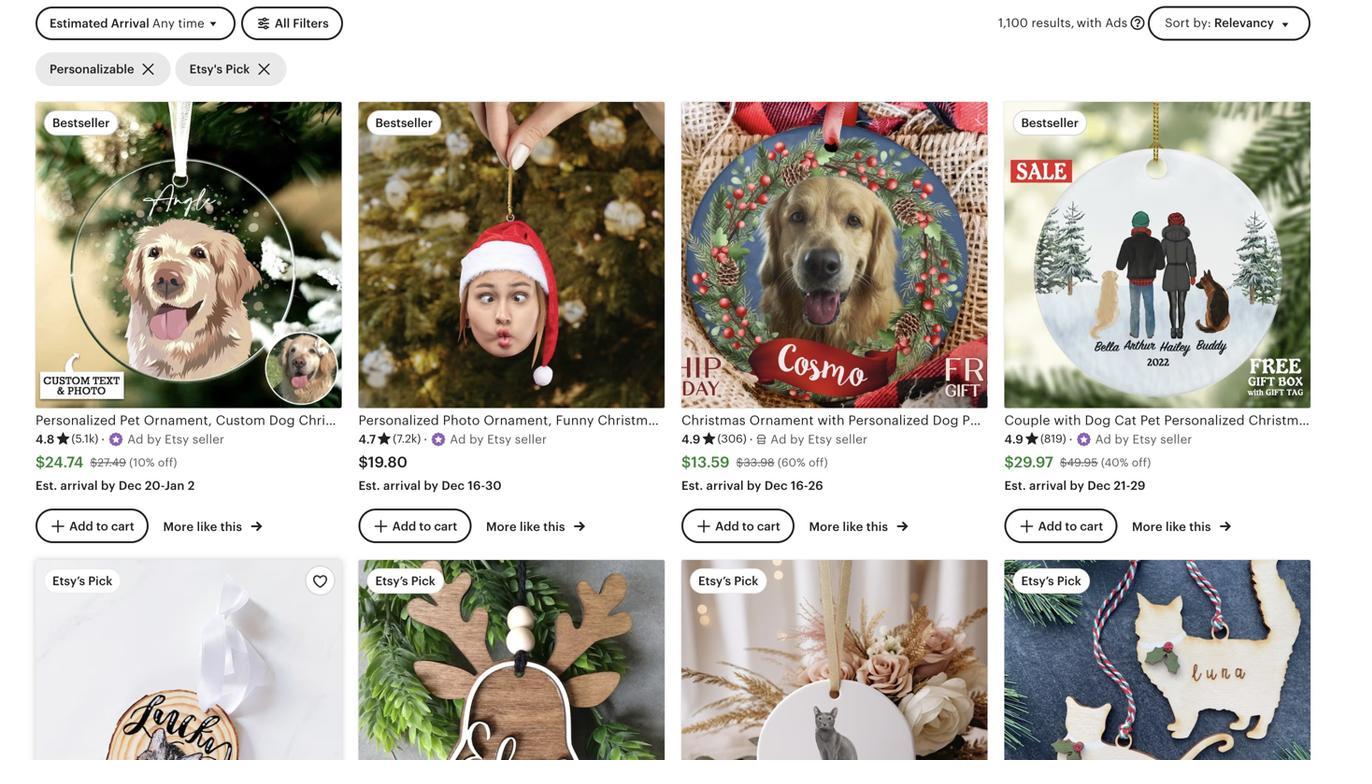 Task type: vqa. For each thing, say whether or not it's contained in the screenshot.
33.98
yes



Task type: locate. For each thing, give the bounding box(es) containing it.
more like this link down '29'
[[1132, 516, 1231, 535]]

1 est. from the left
[[36, 479, 57, 493]]

3 off) from the left
[[1132, 456, 1151, 469]]

20-
[[145, 479, 165, 493]]

2 add from the left
[[392, 519, 416, 533]]

add to cart down est. arrival by dec 20-jan 2 at left
[[69, 519, 134, 533]]

to for 29.97
[[1065, 519, 1077, 533]]

2 add to cart button from the left
[[359, 508, 471, 543]]

1 horizontal spatial 4.9
[[1005, 432, 1024, 446]]

4 cart from the left
[[1080, 519, 1103, 533]]

· for 13.59
[[750, 432, 753, 446]]

2 cart from the left
[[434, 519, 457, 533]]

more like this for 13.59
[[809, 520, 891, 534]]

1 16- from the left
[[468, 479, 485, 493]]

dec for 13.59
[[765, 479, 788, 493]]

add to cart for 13.59
[[715, 519, 780, 533]]

3 etsy's pick link from the left
[[682, 560, 988, 760]]

add for 29.97
[[1038, 519, 1062, 533]]

more down 26
[[809, 520, 840, 534]]

arrival down 19.80 at the left bottom of page
[[383, 479, 421, 493]]

· right (819)
[[1069, 432, 1073, 446]]

add
[[69, 519, 93, 533], [392, 519, 416, 533], [715, 519, 739, 533], [1038, 519, 1062, 533]]

4 etsy's pick link from the left
[[1005, 560, 1311, 760]]

add to cart down est. arrival by dec 16-26
[[715, 519, 780, 533]]

3 more like this link from the left
[[809, 516, 908, 535]]

with ads
[[1077, 16, 1128, 30]]

· right the (306)
[[750, 432, 753, 446]]

$ inside $ 19.80 est. arrival by dec 16-30
[[359, 454, 368, 471]]

3 more from the left
[[809, 520, 840, 534]]

3 add to cart from the left
[[715, 519, 780, 533]]

$ 24.74 $ 27.49 (10% off)
[[36, 454, 177, 471]]

more like this link for 29.97
[[1132, 516, 1231, 535]]

add down $ 19.80 est. arrival by dec 16-30 on the left of the page
[[392, 519, 416, 533]]

1 more like this from the left
[[163, 520, 245, 534]]

arrival down the 29.97
[[1029, 479, 1067, 493]]

more like this link down 2
[[163, 516, 262, 535]]

1 4.9 from the left
[[682, 432, 701, 446]]

3 arrival from the left
[[706, 479, 744, 493]]

· for 24.74
[[101, 432, 105, 446]]

4 this from the left
[[1189, 520, 1211, 534]]

1 more like this link from the left
[[163, 516, 262, 535]]

4 by from the left
[[1070, 479, 1085, 493]]

4.9
[[682, 432, 701, 446], [1005, 432, 1024, 446]]

more down jan
[[163, 520, 194, 534]]

1 this from the left
[[220, 520, 242, 534]]

add to cart button
[[36, 508, 148, 543], [359, 508, 471, 543], [682, 508, 794, 543], [1005, 508, 1118, 543]]

est. down the 24.74 on the left of page
[[36, 479, 57, 493]]

by left 30
[[424, 479, 439, 493]]

more like this for 29.97
[[1132, 520, 1214, 534]]

3 cart from the left
[[757, 519, 780, 533]]

1 · from the left
[[101, 432, 105, 446]]

couple with dog cat pet personalized christmas ornament custom together valentines lover gift fur mom dad family holiday rescue breeds image
[[1005, 102, 1311, 408]]

1 add to cart button from the left
[[36, 508, 148, 543]]

off) inside $ 13.59 $ 33.98 (60% off)
[[809, 456, 828, 469]]

2
[[188, 479, 195, 493]]

by
[[101, 479, 116, 493], [424, 479, 439, 493], [747, 479, 762, 493], [1070, 479, 1085, 493]]

off) inside $ 29.97 $ 49.95 (40% off)
[[1132, 456, 1151, 469]]

1 more from the left
[[163, 520, 194, 534]]

to down est. arrival by dec 16-26
[[742, 519, 754, 533]]

est. arrival by dec 21-29
[[1005, 479, 1146, 493]]

· right (5.1k)
[[101, 432, 105, 446]]

3 bestseller from the left
[[1021, 116, 1079, 130]]

more like this
[[163, 520, 245, 534], [486, 520, 568, 534], [809, 520, 891, 534], [1132, 520, 1214, 534]]

pick
[[226, 62, 250, 76], [88, 574, 113, 588], [411, 574, 436, 588], [734, 574, 759, 588], [1057, 574, 1082, 588]]

by inside $ 19.80 est. arrival by dec 16-30
[[424, 479, 439, 493]]

est.
[[36, 479, 57, 493], [359, 479, 380, 493], [682, 479, 703, 493], [1005, 479, 1026, 493]]

27.49
[[97, 456, 126, 469]]

cart for 13.59
[[757, 519, 780, 533]]

4 add to cart from the left
[[1038, 519, 1103, 533]]

more down 30
[[486, 520, 517, 534]]

24.74
[[45, 454, 84, 471]]

add to cart down $ 19.80 est. arrival by dec 16-30 on the left of the page
[[392, 519, 457, 533]]

this for 29.97
[[1189, 520, 1211, 534]]

2 bestseller from the left
[[375, 116, 433, 130]]

more down '29'
[[1132, 520, 1163, 534]]

ads
[[1105, 16, 1128, 30]]

add to cart button for 13.59
[[682, 508, 794, 543]]

0 horizontal spatial 16-
[[468, 479, 485, 493]]

dec for 24.74
[[119, 479, 142, 493]]

dec left 20-
[[119, 479, 142, 493]]

16-
[[468, 479, 485, 493], [791, 479, 808, 493]]

1 etsy's pick from the left
[[52, 574, 113, 588]]

bestseller for 24.74
[[52, 116, 110, 130]]

more like this down 2
[[163, 520, 245, 534]]

1 etsy's from the left
[[52, 574, 85, 588]]

like
[[197, 520, 217, 534], [520, 520, 540, 534], [843, 520, 863, 534], [1166, 520, 1186, 534]]

3 more like this from the left
[[809, 520, 891, 534]]

3 by from the left
[[747, 479, 762, 493]]

add down the est. arrival by dec 21-29
[[1038, 519, 1062, 533]]

arrival
[[60, 479, 98, 493], [383, 479, 421, 493], [706, 479, 744, 493], [1029, 479, 1067, 493]]

by for 13.59
[[747, 479, 762, 493]]

0 horizontal spatial 4.9
[[682, 432, 701, 446]]

1 add from the left
[[69, 519, 93, 533]]

2 est. from the left
[[359, 479, 380, 493]]

etsy's pick for custom pet ornament / wood pet ornament / pet portrait / christmas ornament / pet painting ornament / dog ornament / cat ornament image
[[52, 574, 113, 588]]

more for 24.74
[[163, 520, 194, 534]]

$ inside $ 24.74 $ 27.49 (10% off)
[[90, 456, 97, 469]]

more like this link down 26
[[809, 516, 908, 535]]

etsy's pick link
[[36, 560, 342, 760], [359, 560, 665, 760], [682, 560, 988, 760], [1005, 560, 1311, 760]]

add down est. arrival by dec 16-26
[[715, 519, 739, 533]]

est. for 24.74
[[36, 479, 57, 493]]

0 horizontal spatial off)
[[158, 456, 177, 469]]

to
[[96, 519, 108, 533], [419, 519, 431, 533], [742, 519, 754, 533], [1065, 519, 1077, 533]]

est. arrival by dec 16-26
[[682, 479, 823, 493]]

cart down the est. arrival by dec 21-29
[[1080, 519, 1103, 533]]

dec left 30
[[442, 479, 465, 493]]

(5.1k)
[[71, 433, 98, 445]]

add to cart button down est. arrival by dec 20-jan 2 at left
[[36, 508, 148, 543]]

4 · from the left
[[1069, 432, 1073, 446]]

add to cart button down the est. arrival by dec 21-29
[[1005, 508, 1118, 543]]

to down est. arrival by dec 20-jan 2 at left
[[96, 519, 108, 533]]

arrival down the 24.74 on the left of page
[[60, 479, 98, 493]]

1 like from the left
[[197, 520, 217, 534]]

estimated arrival any time
[[50, 16, 205, 30]]

4 arrival from the left
[[1029, 479, 1067, 493]]

by for 29.97
[[1070, 479, 1085, 493]]

16- inside $ 19.80 est. arrival by dec 16-30
[[468, 479, 485, 493]]

dec
[[119, 479, 142, 493], [442, 479, 465, 493], [765, 479, 788, 493], [1088, 479, 1111, 493]]

1 dec from the left
[[119, 479, 142, 493]]

2 by from the left
[[424, 479, 439, 493]]

add to cart button for 24.74
[[36, 508, 148, 543]]

sort by: relevancy
[[1165, 16, 1274, 30]]

add to cart
[[69, 519, 134, 533], [392, 519, 457, 533], [715, 519, 780, 533], [1038, 519, 1103, 533]]

1,100
[[998, 16, 1028, 30]]

etsy's for the personalized cat ornament, standing, long haired or short haired breed, custom gift, pet memorial, or stocking stuffer! image
[[1021, 574, 1054, 588]]

more
[[163, 520, 194, 534], [486, 520, 517, 534], [809, 520, 840, 534], [1132, 520, 1163, 534]]

est. down 13.59
[[682, 479, 703, 493]]

more like this link for 13.59
[[809, 516, 908, 535]]

more like this for 24.74
[[163, 520, 245, 534]]

$
[[36, 454, 45, 471], [359, 454, 368, 471], [682, 454, 691, 471], [1005, 454, 1014, 471], [90, 456, 97, 469], [736, 456, 744, 469], [1060, 456, 1067, 469]]

off)
[[158, 456, 177, 469], [809, 456, 828, 469], [1132, 456, 1151, 469]]

3 add from the left
[[715, 519, 739, 533]]

4.9 up 13.59
[[682, 432, 701, 446]]

personalized photo ornament, funny christmas ornament, custom face picture ornament, acrylic pet ornament, christmas decor, holiday gifts image
[[359, 102, 665, 408]]

· for 29.97
[[1069, 432, 1073, 446]]

4 dec from the left
[[1088, 479, 1111, 493]]

etsy's pick link
[[175, 52, 286, 86]]

all
[[275, 16, 290, 30]]

1 cart from the left
[[111, 519, 134, 533]]

off) for 24.74
[[158, 456, 177, 469]]

est. down the 29.97
[[1005, 479, 1026, 493]]

2 horizontal spatial off)
[[1132, 456, 1151, 469]]

4 more like this link from the left
[[1132, 516, 1231, 535]]

4 like from the left
[[1166, 520, 1186, 534]]

etsy's pick for gray cat christmas ornament, fluffy cat, blue cat, personalized ornament for pet, holiday, keepsake, memorial "image"
[[698, 574, 759, 588]]

30
[[485, 479, 502, 493]]

3 est. from the left
[[682, 479, 703, 493]]

·
[[101, 432, 105, 446], [424, 432, 427, 446], [750, 432, 753, 446], [1069, 432, 1073, 446]]

26
[[808, 479, 823, 493]]

dec left 21-
[[1088, 479, 1111, 493]]

2 arrival from the left
[[383, 479, 421, 493]]

13.59
[[691, 454, 730, 471]]

4 add to cart button from the left
[[1005, 508, 1118, 543]]

4 etsy's pick from the left
[[1021, 574, 1082, 588]]

add down est. arrival by dec 20-jan 2 at left
[[69, 519, 93, 533]]

pick for the personalized cat ornament, standing, long haired or short haired breed, custom gift, pet memorial, or stocking stuffer! image
[[1057, 574, 1082, 588]]

by down $ 29.97 $ 49.95 (40% off)
[[1070, 479, 1085, 493]]

3 · from the left
[[750, 432, 753, 446]]

by down $ 13.59 $ 33.98 (60% off)
[[747, 479, 762, 493]]

more like this down 30
[[486, 520, 568, 534]]

etsy's pick
[[52, 574, 113, 588], [375, 574, 436, 588], [698, 574, 759, 588], [1021, 574, 1082, 588]]

with
[[1077, 16, 1102, 30]]

3 like from the left
[[843, 520, 863, 534]]

off) up 26
[[809, 456, 828, 469]]

this for 13.59
[[866, 520, 888, 534]]

1 horizontal spatial bestseller
[[375, 116, 433, 130]]

arrival for 13.59
[[706, 479, 744, 493]]

off) up '29'
[[1132, 456, 1151, 469]]

cart down $ 19.80 est. arrival by dec 16-30 on the left of the page
[[434, 519, 457, 533]]

to down $ 19.80 est. arrival by dec 16-30 on the left of the page
[[419, 519, 431, 533]]

2 4.9 from the left
[[1005, 432, 1024, 446]]

sort
[[1165, 16, 1190, 30]]

4.9 up the 29.97
[[1005, 432, 1024, 446]]

etsy's pick for the personalized cat ornament, standing, long haired or short haired breed, custom gift, pet memorial, or stocking stuffer! image
[[1021, 574, 1082, 588]]

to down the est. arrival by dec 21-29
[[1065, 519, 1077, 533]]

this
[[220, 520, 242, 534], [543, 520, 565, 534], [866, 520, 888, 534], [1189, 520, 1211, 534]]

jan
[[165, 479, 185, 493]]

1 horizontal spatial off)
[[809, 456, 828, 469]]

3 to from the left
[[742, 519, 754, 533]]

etsy's
[[189, 62, 223, 76]]

personalized reindeer ornament | personalized rudolph wooden ornaments | custom ornament | kids ornaments | custom ornaments | reindeer gift image
[[359, 560, 665, 760]]

bestseller
[[52, 116, 110, 130], [375, 116, 433, 130], [1021, 116, 1079, 130]]

dec down (60%
[[765, 479, 788, 493]]

49.95
[[1067, 456, 1098, 469]]

relevancy
[[1214, 16, 1274, 30]]

1 add to cart from the left
[[69, 519, 134, 533]]

add to cart button down $ 19.80 est. arrival by dec 16-30 on the left of the page
[[359, 508, 471, 543]]

by down 27.49
[[101, 479, 116, 493]]

personalizable
[[50, 62, 134, 76]]

more like this link
[[163, 516, 262, 535], [486, 516, 585, 535], [809, 516, 908, 535], [1132, 516, 1231, 535]]

cart down est. arrival by dec 16-26
[[757, 519, 780, 533]]

more like this down '29'
[[1132, 520, 1214, 534]]

1 to from the left
[[96, 519, 108, 533]]

1 by from the left
[[101, 479, 116, 493]]

4 etsy's from the left
[[1021, 574, 1054, 588]]

3 dec from the left
[[765, 479, 788, 493]]

more like this down 26
[[809, 520, 891, 534]]

4 more like this from the left
[[1132, 520, 1214, 534]]

1 bestseller from the left
[[52, 116, 110, 130]]

off) inside $ 24.74 $ 27.49 (10% off)
[[158, 456, 177, 469]]

2 off) from the left
[[809, 456, 828, 469]]

cart
[[111, 519, 134, 533], [434, 519, 457, 533], [757, 519, 780, 533], [1080, 519, 1103, 533]]

add to cart button down est. arrival by dec 16-26
[[682, 508, 794, 543]]

product video element
[[359, 560, 665, 760]]

$ 13.59 $ 33.98 (60% off)
[[682, 454, 828, 471]]

1 arrival from the left
[[60, 479, 98, 493]]

· right (7.2k)
[[424, 432, 427, 446]]

cart down est. arrival by dec 20-jan 2 at left
[[111, 519, 134, 533]]

1 horizontal spatial 16-
[[791, 479, 808, 493]]

time
[[178, 16, 205, 30]]

add to cart button for 29.97
[[1005, 508, 1118, 543]]

4.9 for 29.97
[[1005, 432, 1024, 446]]

1 off) from the left
[[158, 456, 177, 469]]

add to cart down the est. arrival by dec 21-29
[[1038, 519, 1103, 533]]

more like this link down 30
[[486, 516, 585, 535]]

3 add to cart button from the left
[[682, 508, 794, 543]]

3 etsy's from the left
[[698, 574, 731, 588]]

2 dec from the left
[[442, 479, 465, 493]]

3 this from the left
[[866, 520, 888, 534]]

4 add from the left
[[1038, 519, 1062, 533]]

4 to from the left
[[1065, 519, 1077, 533]]

est. down 19.80 at the left bottom of page
[[359, 479, 380, 493]]

arrival down 13.59
[[706, 479, 744, 493]]

3 etsy's pick from the left
[[698, 574, 759, 588]]

4 more from the left
[[1132, 520, 1163, 534]]

etsy's
[[52, 574, 85, 588], [375, 574, 408, 588], [698, 574, 731, 588], [1021, 574, 1054, 588]]

2 horizontal spatial bestseller
[[1021, 116, 1079, 130]]

add to cart for 24.74
[[69, 519, 134, 533]]

0 horizontal spatial bestseller
[[52, 116, 110, 130]]

off) up jan
[[158, 456, 177, 469]]

4 est. from the left
[[1005, 479, 1026, 493]]



Task type: describe. For each thing, give the bounding box(es) containing it.
by:
[[1193, 16, 1211, 30]]

4.9 for 13.59
[[682, 432, 701, 446]]

2 etsy's pick from the left
[[375, 574, 436, 588]]

add for 13.59
[[715, 519, 739, 533]]

pick for custom pet ornament / wood pet ornament / pet portrait / christmas ornament / pet painting ornament / dog ornament / cat ornament image
[[88, 574, 113, 588]]

add to cart for 29.97
[[1038, 519, 1103, 533]]

off) for 29.97
[[1132, 456, 1151, 469]]

results,
[[1032, 16, 1075, 30]]

2 to from the left
[[419, 519, 431, 533]]

arrival
[[111, 16, 149, 30]]

2 etsy's pick link from the left
[[359, 560, 665, 760]]

1,100 results,
[[998, 16, 1075, 30]]

33.98
[[744, 456, 775, 469]]

personalized pet ornament, custom dog christmas ornament, pet memorial ornament, watercolor pet portrait from photo, dog mom christmas gift image
[[36, 102, 342, 408]]

bestseller for 29.97
[[1021, 116, 1079, 130]]

29
[[1131, 479, 1146, 493]]

2 etsy's from the left
[[375, 574, 408, 588]]

cart for 24.74
[[111, 519, 134, 533]]

$ inside $ 13.59 $ 33.98 (60% off)
[[736, 456, 744, 469]]

dec for 29.97
[[1088, 479, 1111, 493]]

cart for 29.97
[[1080, 519, 1103, 533]]

$ inside $ 29.97 $ 49.95 (40% off)
[[1060, 456, 1067, 469]]

any
[[152, 16, 175, 30]]

off) for 13.59
[[809, 456, 828, 469]]

to for 13.59
[[742, 519, 754, 533]]

4.8
[[36, 432, 55, 446]]

(7.2k)
[[393, 433, 421, 445]]

all filters
[[275, 16, 329, 30]]

19.80
[[368, 454, 408, 471]]

arrival for 24.74
[[60, 479, 98, 493]]

2 16- from the left
[[791, 479, 808, 493]]

personalized cat ornament, standing, long haired or short haired breed, custom gift, pet memorial, or stocking stuffer! image
[[1005, 560, 1311, 760]]

est. for 29.97
[[1005, 479, 1026, 493]]

2 add to cart from the left
[[392, 519, 457, 533]]

more like this link for 24.74
[[163, 516, 262, 535]]

$ 19.80 est. arrival by dec 16-30
[[359, 454, 502, 493]]

21-
[[1114, 479, 1131, 493]]

more for 13.59
[[809, 520, 840, 534]]

estimated
[[50, 16, 108, 30]]

2 more like this link from the left
[[486, 516, 585, 535]]

gray cat christmas ornament, fluffy cat, blue cat, personalized ornament for pet, holiday, keepsake, memorial image
[[682, 560, 988, 760]]

(10%
[[129, 456, 155, 469]]

2 this from the left
[[543, 520, 565, 534]]

(40%
[[1101, 456, 1129, 469]]

(60%
[[778, 456, 806, 469]]

add for 24.74
[[69, 519, 93, 533]]

etsy's pick
[[189, 62, 250, 76]]

pick for gray cat christmas ornament, fluffy cat, blue cat, personalized ornament for pet, holiday, keepsake, memorial "image"
[[734, 574, 759, 588]]

custom pet ornament / wood pet ornament / pet portrait / christmas ornament / pet painting ornament / dog ornament / cat ornament image
[[36, 560, 342, 760]]

(819)
[[1041, 433, 1066, 445]]

dec inside $ 19.80 est. arrival by dec 16-30
[[442, 479, 465, 493]]

2 more like this from the left
[[486, 520, 568, 534]]

etsy's for custom pet ornament / wood pet ornament / pet portrait / christmas ornament / pet painting ornament / dog ornament / cat ornament image
[[52, 574, 85, 588]]

by for 24.74
[[101, 479, 116, 493]]

etsy's for gray cat christmas ornament, fluffy cat, blue cat, personalized ornament for pet, holiday, keepsake, memorial "image"
[[698, 574, 731, 588]]

(306)
[[718, 433, 747, 445]]

$ 29.97 $ 49.95 (40% off)
[[1005, 454, 1151, 471]]

est. inside $ 19.80 est. arrival by dec 16-30
[[359, 479, 380, 493]]

like for 13.59
[[843, 520, 863, 534]]

christmas ornament with personalized dog photo, great for seasonal home decor, thoughtful pet lovers present image
[[682, 102, 988, 408]]

est. arrival by dec 20-jan 2
[[36, 479, 195, 493]]

filters
[[293, 16, 329, 30]]

1 etsy's pick link from the left
[[36, 560, 342, 760]]

29.97
[[1014, 454, 1054, 471]]

2 · from the left
[[424, 432, 427, 446]]

more for 29.97
[[1132, 520, 1163, 534]]

est. for 13.59
[[682, 479, 703, 493]]

like for 24.74
[[197, 520, 217, 534]]

to for 24.74
[[96, 519, 108, 533]]

this for 24.74
[[220, 520, 242, 534]]

2 like from the left
[[520, 520, 540, 534]]

4.7
[[359, 432, 376, 446]]

personalizable link
[[36, 52, 171, 86]]

like for 29.97
[[1166, 520, 1186, 534]]

all filters button
[[241, 7, 343, 40]]

arrival inside $ 19.80 est. arrival by dec 16-30
[[383, 479, 421, 493]]

2 more from the left
[[486, 520, 517, 534]]

arrival for 29.97
[[1029, 479, 1067, 493]]



